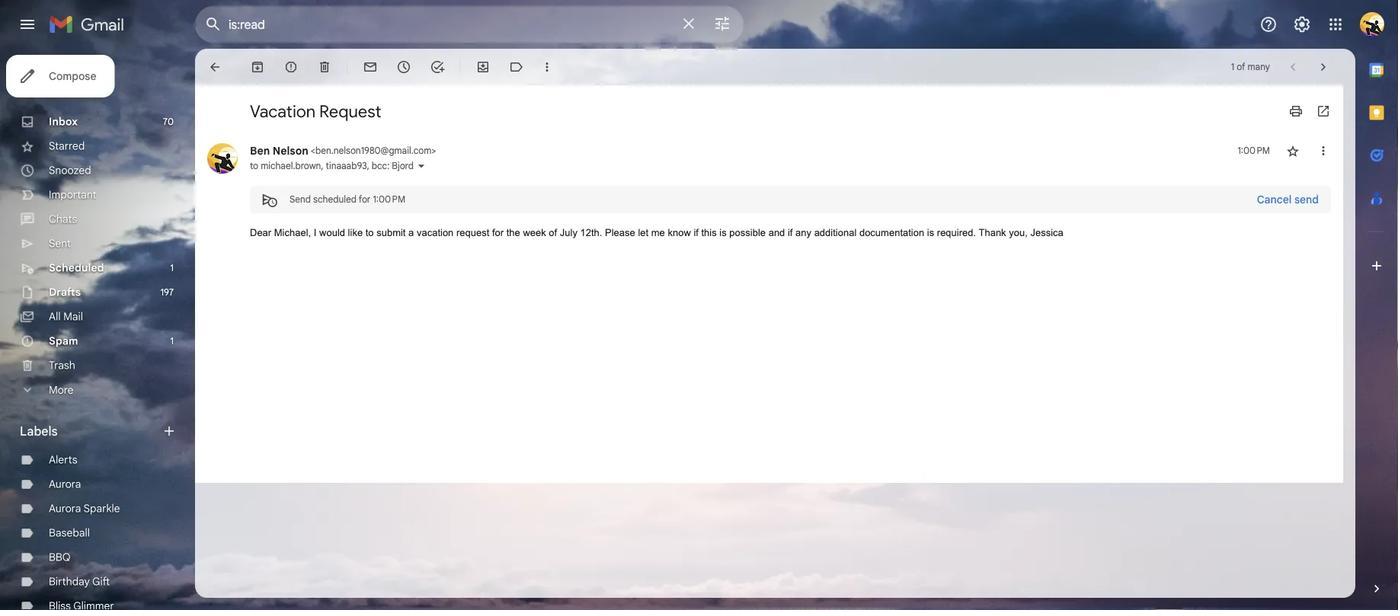 Task type: vqa. For each thing, say whether or not it's contained in the screenshot.
THE IMPORTANT
yes



Task type: describe. For each thing, give the bounding box(es) containing it.
1 for spam
[[170, 336, 174, 347]]

search mail image
[[200, 11, 227, 38]]

ben nelson < ben.nelson1980@gmail.com >
[[250, 144, 436, 157]]

the
[[507, 227, 521, 239]]

important link
[[49, 188, 96, 202]]

birthday gift
[[49, 576, 110, 589]]

starred
[[49, 140, 85, 153]]

12th.
[[581, 227, 603, 239]]

clear search image
[[674, 8, 704, 39]]

alerts link
[[49, 454, 77, 467]]

bcc:
[[372, 160, 390, 172]]

back to search results image
[[207, 59, 223, 75]]

dear michael, i would like to submit a vacation request for the week of july 12th. please let me know if this is possible and if any additional documentation is required. thank you, jessica
[[250, 227, 1064, 239]]

all mail
[[49, 310, 83, 324]]

dear
[[250, 227, 272, 239]]

let
[[638, 227, 649, 239]]

more
[[49, 384, 74, 397]]

i
[[314, 227, 317, 239]]

drafts
[[49, 286, 81, 299]]

aurora sparkle link
[[49, 502, 120, 516]]

>
[[432, 145, 436, 157]]

delete image
[[317, 59, 332, 75]]

cancel send button
[[1245, 186, 1332, 213]]

spam link
[[49, 335, 78, 348]]

documentation
[[860, 227, 925, 239]]

you,
[[1009, 227, 1028, 239]]

submit
[[377, 227, 406, 239]]

cancel
[[1258, 193, 1292, 206]]

scheduled link
[[49, 261, 104, 275]]

sparkle
[[84, 502, 120, 516]]

not starred image
[[1286, 143, 1301, 159]]

ben.nelson1980@gmail.com
[[316, 145, 432, 157]]

would
[[319, 227, 345, 239]]

more button
[[0, 378, 183, 403]]

1 if from the left
[[694, 227, 699, 239]]

a
[[409, 227, 414, 239]]

bbq link
[[49, 551, 71, 565]]

197
[[161, 287, 174, 298]]

1 horizontal spatial to
[[366, 227, 374, 239]]

snooze image
[[396, 59, 412, 75]]

labels
[[20, 424, 58, 439]]

michael,
[[274, 227, 311, 239]]

trash link
[[49, 359, 75, 372]]

please
[[605, 227, 636, 239]]

sent link
[[49, 237, 71, 250]]

aurora sparkle
[[49, 502, 120, 516]]

baseball
[[49, 527, 90, 540]]

1 vertical spatial of
[[549, 227, 557, 239]]

support image
[[1260, 15, 1278, 34]]

aurora for aurora sparkle
[[49, 502, 81, 516]]

vacation request
[[250, 101, 382, 122]]

compose button
[[6, 55, 115, 98]]

gmail image
[[49, 9, 132, 40]]

gift
[[92, 576, 110, 589]]

1 of many
[[1232, 61, 1271, 73]]

labels heading
[[20, 424, 162, 439]]

spam
[[49, 335, 78, 348]]

birthday
[[49, 576, 90, 589]]

1 is from the left
[[720, 227, 727, 239]]

vacation
[[250, 101, 316, 122]]

jessica
[[1031, 227, 1064, 239]]

1 horizontal spatial for
[[492, 227, 504, 239]]

0 vertical spatial 1
[[1232, 61, 1235, 73]]

additional
[[815, 227, 857, 239]]

to michael.brown , tinaaab93 , bcc: bjord
[[250, 160, 414, 172]]

michael.brown
[[261, 160, 321, 172]]

labels image
[[509, 59, 524, 75]]



Task type: locate. For each thing, give the bounding box(es) containing it.
1 left many
[[1232, 61, 1235, 73]]

,
[[321, 160, 324, 172], [367, 160, 370, 172]]

aurora link
[[49, 478, 81, 491]]

1 for scheduled
[[170, 263, 174, 274]]

1 vertical spatial aurora
[[49, 502, 81, 516]]

labels navigation
[[0, 49, 195, 611]]

1
[[1232, 61, 1235, 73], [170, 263, 174, 274], [170, 336, 174, 347]]

important
[[49, 188, 96, 202]]

add to tasks image
[[430, 59, 445, 75]]

1:00 pm
[[1238, 145, 1271, 157], [373, 194, 406, 205]]

send
[[1295, 193, 1320, 206]]

cancel send
[[1258, 193, 1320, 206]]

1 down 197
[[170, 336, 174, 347]]

for
[[359, 194, 371, 205], [492, 227, 504, 239]]

archive image
[[250, 59, 265, 75]]

any
[[796, 227, 812, 239]]

0 vertical spatial of
[[1237, 61, 1246, 73]]

birthday gift link
[[49, 576, 110, 589]]

2 is from the left
[[928, 227, 935, 239]]

scheduled
[[49, 261, 104, 275]]

vacation
[[417, 227, 454, 239]]

move to inbox image
[[476, 59, 491, 75]]

send
[[290, 194, 311, 205]]

all mail link
[[49, 310, 83, 324]]

thank
[[979, 227, 1007, 239]]

1 horizontal spatial 1:00 pm
[[1238, 145, 1271, 157]]

to down ben
[[250, 160, 259, 172]]

1 , from the left
[[321, 160, 324, 172]]

send scheduled for 1:00 pm
[[290, 194, 406, 205]]

me
[[652, 227, 665, 239]]

0 vertical spatial aurora
[[49, 478, 81, 491]]

tab list
[[1356, 49, 1399, 556]]

more image
[[540, 59, 555, 75]]

if
[[694, 227, 699, 239], [788, 227, 793, 239]]

ben
[[250, 144, 270, 157]]

aurora for the aurora link
[[49, 478, 81, 491]]

inbox link
[[49, 115, 78, 128]]

0 horizontal spatial ,
[[321, 160, 324, 172]]

many
[[1248, 61, 1271, 73]]

1 up 197
[[170, 263, 174, 274]]

nelson
[[273, 144, 309, 157]]

, left the bcc:
[[367, 160, 370, 172]]

to right like
[[366, 227, 374, 239]]

1:00 pm cell
[[1238, 143, 1271, 159]]

scheduled
[[313, 194, 357, 205]]

Not starred checkbox
[[1286, 143, 1301, 159]]

2 vertical spatial 1
[[170, 336, 174, 347]]

Search mail text field
[[229, 17, 671, 32]]

bbq
[[49, 551, 71, 565]]

possible
[[730, 227, 766, 239]]

is left required.
[[928, 227, 935, 239]]

all
[[49, 310, 61, 324]]

1 horizontal spatial is
[[928, 227, 935, 239]]

mark as unread image
[[363, 59, 378, 75]]

0 horizontal spatial 1:00 pm
[[373, 194, 406, 205]]

<
[[311, 145, 316, 157]]

2 if from the left
[[788, 227, 793, 239]]

like
[[348, 227, 363, 239]]

main menu image
[[18, 15, 37, 34]]

0 vertical spatial to
[[250, 160, 259, 172]]

inbox
[[49, 115, 78, 128]]

of
[[1237, 61, 1246, 73], [549, 227, 557, 239]]

1 vertical spatial to
[[366, 227, 374, 239]]

and
[[769, 227, 785, 239]]

trash
[[49, 359, 75, 372]]

compose
[[49, 69, 96, 83]]

0 horizontal spatial if
[[694, 227, 699, 239]]

aurora down the aurora link
[[49, 502, 81, 516]]

this
[[702, 227, 717, 239]]

request
[[457, 227, 490, 239]]

for left the
[[492, 227, 504, 239]]

, left tinaaab93
[[321, 160, 324, 172]]

0 vertical spatial 1:00 pm
[[1238, 145, 1271, 157]]

1:00 pm left not starred checkbox
[[1238, 145, 1271, 157]]

chats
[[49, 213, 77, 226]]

2 aurora from the top
[[49, 502, 81, 516]]

mail
[[63, 310, 83, 324]]

1 horizontal spatial if
[[788, 227, 793, 239]]

advanced search options image
[[707, 8, 738, 39]]

request
[[319, 101, 382, 122]]

None search field
[[195, 6, 744, 43]]

aurora down alerts
[[49, 478, 81, 491]]

if left the this in the top right of the page
[[694, 227, 699, 239]]

required.
[[938, 227, 977, 239]]

aurora
[[49, 478, 81, 491], [49, 502, 81, 516]]

week
[[523, 227, 546, 239]]

settings image
[[1294, 15, 1312, 34]]

0 horizontal spatial is
[[720, 227, 727, 239]]

drafts link
[[49, 286, 81, 299]]

1 horizontal spatial of
[[1237, 61, 1246, 73]]

of left many
[[1237, 61, 1246, 73]]

to
[[250, 160, 259, 172], [366, 227, 374, 239]]

1 vertical spatial 1:00 pm
[[373, 194, 406, 205]]

1 horizontal spatial ,
[[367, 160, 370, 172]]

1 vertical spatial 1
[[170, 263, 174, 274]]

bjord
[[392, 160, 414, 172]]

is right the this in the top right of the page
[[720, 227, 727, 239]]

of left july
[[549, 227, 557, 239]]

snoozed link
[[49, 164, 91, 177]]

if left any
[[788, 227, 793, 239]]

0 vertical spatial for
[[359, 194, 371, 205]]

2 , from the left
[[367, 160, 370, 172]]

0 horizontal spatial of
[[549, 227, 557, 239]]

older image
[[1317, 59, 1332, 75]]

1:00 pm up submit
[[373, 194, 406, 205]]

70
[[163, 116, 174, 128]]

for right scheduled
[[359, 194, 371, 205]]

ben nelson cell
[[250, 144, 436, 157]]

starred link
[[49, 140, 85, 153]]

1 aurora from the top
[[49, 478, 81, 491]]

know
[[668, 227, 691, 239]]

report spam image
[[284, 59, 299, 75]]

july
[[560, 227, 578, 239]]

chats link
[[49, 213, 77, 226]]

0 horizontal spatial to
[[250, 160, 259, 172]]

snoozed
[[49, 164, 91, 177]]

sent
[[49, 237, 71, 250]]

alerts
[[49, 454, 77, 467]]

tinaaab93
[[326, 160, 367, 172]]

0 horizontal spatial for
[[359, 194, 371, 205]]

baseball link
[[49, 527, 90, 540]]

1 vertical spatial for
[[492, 227, 504, 239]]



